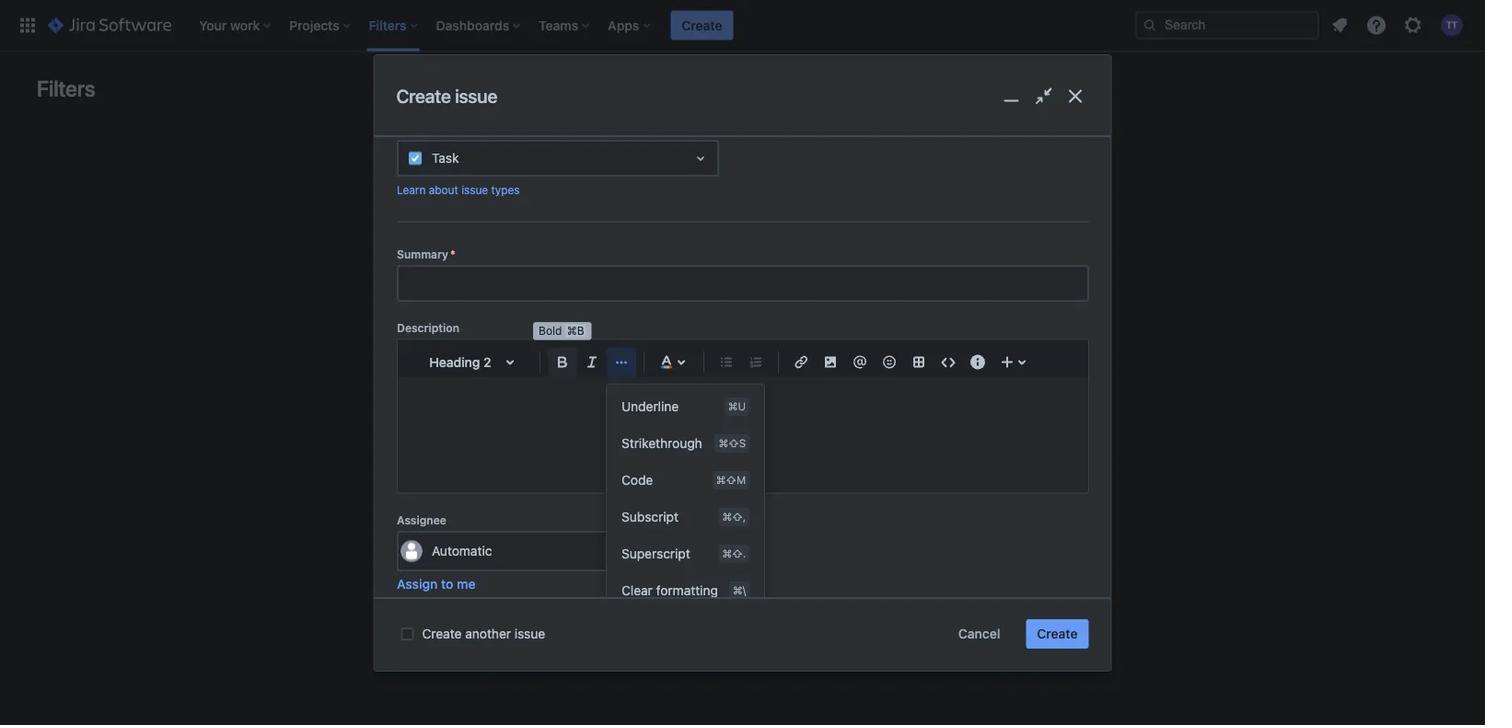 Task type: locate. For each thing, give the bounding box(es) containing it.
1 vertical spatial issue
[[461, 183, 488, 196]]

add image, video, or file image
[[819, 351, 841, 373]]

0 horizontal spatial you
[[543, 323, 565, 338]]

you can create a filter by searching. select
[[543, 323, 800, 338]]

automatic
[[431, 544, 492, 559]]

learn
[[396, 183, 425, 196]]

assign
[[396, 577, 437, 592]]

⌘u
[[728, 400, 746, 413]]

underline
[[621, 399, 678, 414]]

1 horizontal spatial create
[[905, 341, 943, 356]]

types
[[491, 183, 519, 196]]

0 vertical spatial a
[[635, 323, 642, 338]]

you up the sidebar
[[543, 323, 565, 338]]

⌘⇧m
[[716, 474, 746, 486]]

1 horizontal spatial to
[[890, 341, 902, 356]]

automatic image
[[400, 540, 422, 562]]

task
[[431, 150, 459, 166]]

0 vertical spatial create button
[[671, 11, 733, 40]]

by
[[676, 323, 690, 338]]

to left the me
[[441, 577, 453, 592]]

bold ⌘b image
[[551, 351, 573, 373]]

0 vertical spatial issue
[[455, 85, 497, 107]]

italic ⌘i image
[[581, 351, 603, 373]]

create
[[594, 323, 631, 338], [905, 341, 943, 356]]

a inside to create a filter.
[[946, 341, 953, 356]]

None text field
[[398, 267, 1087, 300]]

cancel button
[[947, 620, 1011, 649]]

you
[[641, 285, 671, 306], [543, 323, 565, 338]]

issue up task
[[455, 85, 497, 107]]

none text field inside create issue dialog
[[398, 267, 1087, 300]]

to right as
[[890, 341, 902, 356]]

to create a filter.
[[728, 341, 953, 375]]

tooltip
[[533, 322, 592, 340]]

create down the
[[905, 341, 943, 356]]

group containing underline
[[606, 388, 764, 609]]

create issue dialog
[[374, 6, 1111, 726]]

create button inside primary "element"
[[671, 11, 733, 40]]

from
[[891, 323, 919, 338]]

0 vertical spatial create
[[594, 323, 631, 338]]

issue
[[455, 85, 497, 107], [461, 183, 488, 196], [515, 627, 545, 642]]

link image
[[790, 351, 812, 373]]

search
[[669, 341, 709, 356]]

clear
[[621, 583, 652, 598]]

to inside to create a filter.
[[890, 341, 902, 356]]

1 horizontal spatial you
[[641, 285, 671, 306]]

1 vertical spatial create
[[905, 341, 943, 356]]

superscript
[[621, 546, 690, 561]]

searching.
[[694, 323, 756, 338]]

0 horizontal spatial create
[[594, 323, 631, 338]]

filter
[[645, 323, 672, 338]]

issue for about
[[461, 183, 488, 196]]

Search field
[[1135, 11, 1319, 40]]

⌘⇧.
[[722, 547, 746, 560]]

jira software image
[[48, 14, 171, 36], [48, 14, 171, 36]]

2
[[483, 354, 491, 370]]

0 vertical spatial to
[[890, 341, 902, 356]]

0 horizontal spatial a
[[635, 323, 642, 338]]

criteria.
[[713, 341, 758, 356]]

0 horizontal spatial create button
[[671, 11, 733, 40]]

*
[[450, 248, 455, 260]]

1 vertical spatial a
[[946, 341, 953, 356]]

cancel
[[958, 627, 1000, 642]]

code
[[621, 472, 653, 487]]

subscript
[[621, 509, 678, 524]]

group
[[606, 388, 764, 609]]

table image
[[907, 351, 929, 373]]

0 vertical spatial you
[[641, 285, 671, 306]]

a left filter
[[635, 323, 642, 338]]

Description - Main content area, start typing to enter text. text field
[[429, 406, 1057, 462]]

then,
[[761, 341, 795, 356]]

2 vertical spatial issue
[[515, 627, 545, 642]]

to
[[890, 341, 902, 356], [441, 577, 453, 592]]

don't
[[676, 285, 718, 306]]

a
[[635, 323, 642, 338], [946, 341, 953, 356]]

create up enter on the top left of page
[[594, 323, 631, 338]]

as
[[872, 341, 886, 356]]

create
[[682, 17, 722, 33], [396, 85, 451, 107], [422, 627, 462, 642], [1037, 627, 1078, 642]]

1 horizontal spatial a
[[946, 341, 953, 356]]

1 vertical spatial to
[[441, 577, 453, 592]]

open image
[[689, 147, 711, 169]]

filters
[[37, 76, 95, 101]]

select
[[799, 341, 835, 356]]

you up filter
[[641, 285, 671, 306]]

issue right another
[[515, 627, 545, 642]]

issue left types
[[461, 183, 488, 196]]

1 vertical spatial you
[[543, 323, 565, 338]]

1 vertical spatial create button
[[1026, 620, 1089, 649]]

save as
[[838, 341, 886, 356]]

formatting
[[656, 583, 718, 598]]

summary *
[[396, 248, 455, 260]]

⌘b
[[567, 325, 584, 337]]

create inside to create a filter.
[[905, 341, 943, 356]]

clear formatting
[[621, 583, 718, 598]]

0 horizontal spatial to
[[441, 577, 453, 592]]

search image
[[1143, 18, 1157, 33]]

issue for another
[[515, 627, 545, 642]]

learn about issue types
[[396, 183, 519, 196]]

a left info panel icon
[[946, 341, 953, 356]]

create button
[[671, 11, 733, 40], [1026, 620, 1089, 649]]



Task type: describe. For each thing, give the bounding box(es) containing it.
the
[[923, 323, 942, 338]]

enter
[[605, 341, 636, 356]]

any
[[765, 285, 794, 306]]

save
[[838, 341, 869, 356]]

you don't have any filters
[[641, 285, 844, 306]]

info panel image
[[966, 351, 988, 373]]

⌘⇧s
[[718, 437, 746, 450]]

you for you can create a filter by searching. select
[[543, 323, 565, 338]]

emoji image
[[878, 351, 900, 373]]

another
[[465, 627, 511, 642]]

filters
[[798, 285, 844, 306]]

about
[[428, 183, 458, 196]]

exit full screen image
[[1030, 83, 1057, 109]]

mention image
[[848, 351, 871, 373]]

can
[[569, 323, 590, 338]]

create inside primary "element"
[[682, 17, 722, 33]]

summary
[[396, 248, 448, 260]]

create banner
[[0, 0, 1485, 52]]

tooltip containing bold
[[533, 322, 592, 340]]

select
[[759, 323, 796, 338]]

heading
[[429, 354, 480, 370]]

⌘⇧,
[[722, 510, 746, 523]]

minimize image
[[998, 83, 1025, 109]]

sidebar
[[532, 341, 576, 356]]

create another issue
[[422, 627, 545, 642]]

more formatting image
[[610, 351, 632, 373]]

your
[[640, 341, 666, 356]]

primary element
[[11, 0, 1135, 51]]

assign to me button
[[396, 575, 475, 594]]

to inside button
[[441, 577, 453, 592]]

assignee
[[396, 514, 446, 527]]

description
[[396, 322, 459, 335]]

learn about issue types link
[[396, 183, 519, 196]]

you for you don't have any filters
[[641, 285, 671, 306]]

group inside create issue dialog
[[606, 388, 764, 609]]

assign to me
[[396, 577, 475, 592]]

me
[[456, 577, 475, 592]]

heading 2
[[429, 354, 491, 370]]

filter.
[[728, 360, 758, 375]]

heading 2 button
[[416, 342, 532, 382]]

from the sidebar and enter your search criteria. then, select
[[532, 323, 942, 356]]

and
[[580, 341, 602, 356]]

strikethrough
[[621, 435, 702, 451]]

bold
[[539, 325, 562, 337]]

code snippet image
[[937, 351, 959, 373]]

discard & close image
[[1062, 83, 1089, 109]]

⌘\
[[732, 584, 746, 597]]

bold ⌘b
[[539, 325, 584, 337]]

1 horizontal spatial create button
[[1026, 620, 1089, 649]]

create issue
[[396, 85, 497, 107]]

have
[[722, 285, 761, 306]]



Task type: vqa. For each thing, say whether or not it's contained in the screenshot.
Bold ⌘B icon at the left of the page
yes



